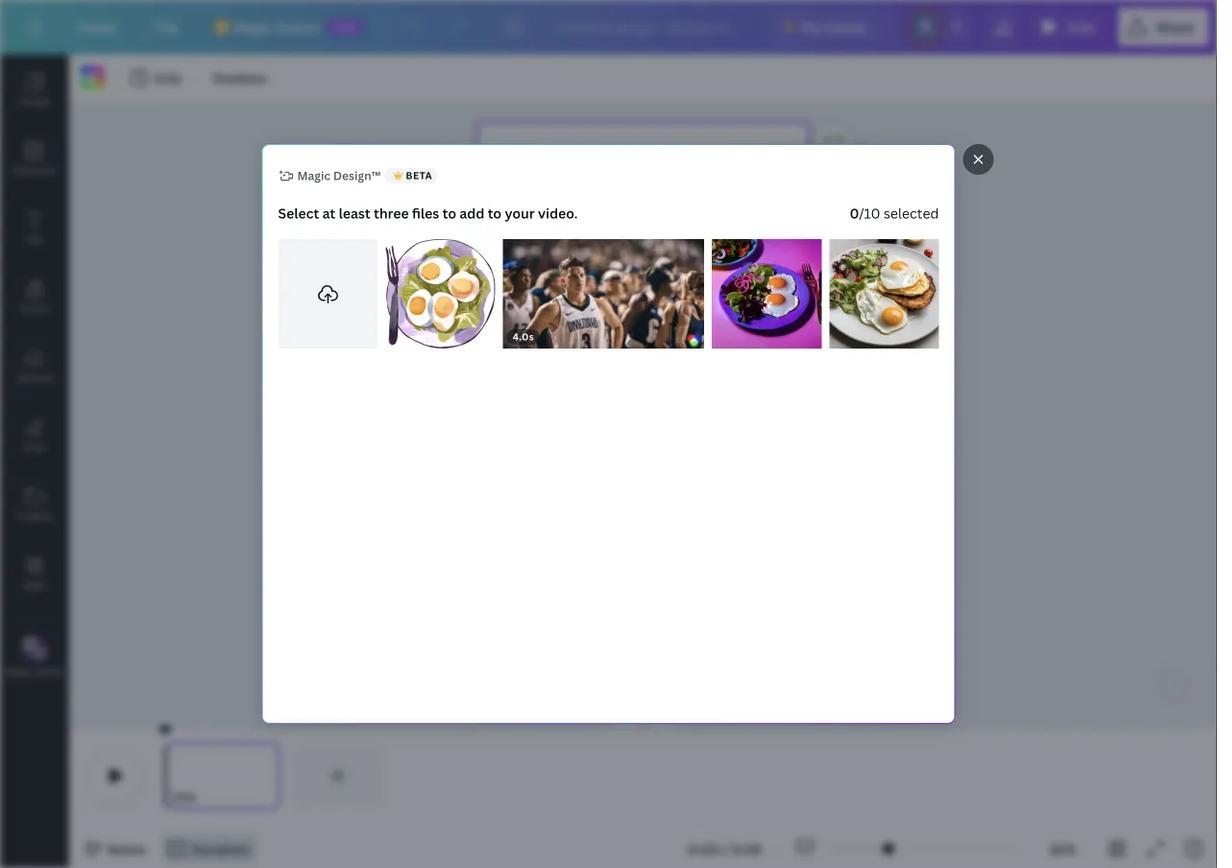 Task type: vqa. For each thing, say whether or not it's contained in the screenshot.
leftmost leaves
no



Task type: describe. For each thing, give the bounding box(es) containing it.
magic media button
[[0, 623, 69, 693]]

notes
[[108, 840, 146, 858]]

design™
[[333, 168, 381, 183]]

notes button
[[77, 834, 154, 865]]

magic for magic design™
[[297, 168, 330, 183]]

brand
[[20, 302, 49, 315]]

your
[[505, 204, 535, 222]]

elements button
[[0, 124, 69, 193]]

side panel tab list
[[0, 55, 69, 693]]

draw
[[22, 440, 47, 453]]

select at least three files to add to your video.
[[278, 204, 578, 222]]

beta
[[406, 169, 432, 182]]

select
[[278, 204, 319, 222]]

duration button
[[162, 834, 258, 865]]

canva
[[824, 18, 865, 36]]

5.0s button inside main "menu bar"
[[1030, 8, 1110, 46]]

try canva pro button
[[768, 8, 899, 46]]

least
[[339, 204, 370, 222]]

0 /10 selected
[[850, 204, 939, 222]]

at
[[322, 204, 335, 222]]

Design title text field
[[541, 8, 760, 46]]

brand button
[[0, 262, 69, 331]]

g4sfuhoisw22amcaqoo8qsq.jpg image
[[829, 239, 939, 349]]

try canva pro
[[800, 18, 891, 36]]

three
[[374, 204, 409, 222]]

trimming, start edge slider
[[165, 745, 183, 807]]

uploads button
[[0, 331, 69, 401]]

magic switch
[[234, 18, 320, 36]]

Page title text field
[[204, 788, 212, 807]]

draw button
[[0, 401, 69, 470]]

canva assistant image
[[1164, 676, 1181, 693]]

home link
[[61, 8, 131, 46]]

home
[[77, 18, 116, 36]]

magic design™
[[297, 168, 381, 183]]

1 vertical spatial 5.0s button
[[124, 62, 189, 93]]

design
[[19, 94, 50, 107]]

pro
[[868, 18, 891, 36]]

text
[[25, 232, 44, 245]]

projects
[[15, 509, 54, 522]]

media
[[35, 665, 64, 678]]

hide pages image
[[597, 717, 689, 732]]

2 vertical spatial 5.0s button
[[173, 788, 196, 807]]

0:00 / 0:05
[[688, 840, 762, 858]]



Task type: locate. For each thing, give the bounding box(es) containing it.
new
[[333, 20, 357, 33]]

0
[[850, 204, 859, 222]]

5.0s
[[1068, 18, 1095, 36], [155, 69, 181, 87], [173, 789, 196, 805]]

switch
[[275, 18, 320, 36]]

elements
[[13, 163, 56, 176]]

0 vertical spatial 5.0s
[[1068, 18, 1095, 36]]

magic left switch
[[234, 18, 272, 36]]

files
[[412, 204, 439, 222]]

uploads
[[15, 371, 54, 384]]

try
[[800, 18, 821, 36]]

to
[[442, 204, 456, 222], [488, 204, 502, 222]]

main menu bar
[[0, 0, 1217, 55]]

magic inside main "menu bar"
[[234, 18, 272, 36]]

0 horizontal spatial to
[[442, 204, 456, 222]]

5.0s inside main "menu bar"
[[1068, 18, 1095, 36]]

q5f2rcc7w4oqsc4gmiwsce.jpg image
[[712, 239, 822, 349]]

projects button
[[0, 470, 69, 539]]

5.0s button
[[1030, 8, 1110, 46], [124, 62, 189, 93], [173, 788, 196, 807]]

0 horizontal spatial magic
[[5, 665, 33, 678]]

/
[[723, 840, 728, 858]]

4.0s
[[513, 331, 534, 344]]

magic left media
[[5, 665, 33, 678]]

5.0s for 5.0s button to the middle
[[155, 69, 181, 87]]

apps
[[23, 578, 46, 591]]

video.
[[538, 204, 578, 222]]

0:00
[[688, 840, 719, 858]]

1 horizontal spatial magic
[[234, 18, 272, 36]]

1 horizontal spatial to
[[488, 204, 502, 222]]

design button
[[0, 55, 69, 124]]

0 vertical spatial magic
[[234, 18, 272, 36]]

magic for magic switch
[[234, 18, 272, 36]]

trimming, end edge slider
[[263, 745, 280, 807]]

magic up at on the top left of the page
[[297, 168, 330, 183]]

magic
[[234, 18, 272, 36], [297, 168, 330, 183], [5, 665, 33, 678]]

1 to from the left
[[442, 204, 456, 222]]

5.0s for 5.0s button inside main "menu bar"
[[1068, 18, 1095, 36]]

selected
[[884, 204, 939, 222]]

0 vertical spatial 5.0s button
[[1030, 8, 1110, 46]]

magic media
[[5, 665, 64, 678]]

0:05
[[731, 840, 762, 858]]

2 to from the left
[[488, 204, 502, 222]]

magic inside button
[[5, 665, 33, 678]]

to right the add
[[488, 204, 502, 222]]

text button
[[0, 193, 69, 262]]

duration
[[193, 840, 250, 858]]

2 horizontal spatial magic
[[297, 168, 330, 183]]

magic for magic media
[[5, 665, 33, 678]]

g4sgq0j32wiosiaw0eciy4q.jpg image
[[386, 239, 495, 349]]

to left the add
[[442, 204, 456, 222]]

1cggbpx9w0qw4sgw42u2c.mp4 image
[[503, 239, 704, 349]]

2 vertical spatial magic
[[5, 665, 33, 678]]

apps button
[[0, 539, 69, 608]]

/10
[[859, 204, 880, 222]]

1 vertical spatial 5.0s
[[155, 69, 181, 87]]

1 vertical spatial magic
[[297, 168, 330, 183]]

2 vertical spatial 5.0s
[[173, 789, 196, 805]]

add
[[460, 204, 484, 222]]



